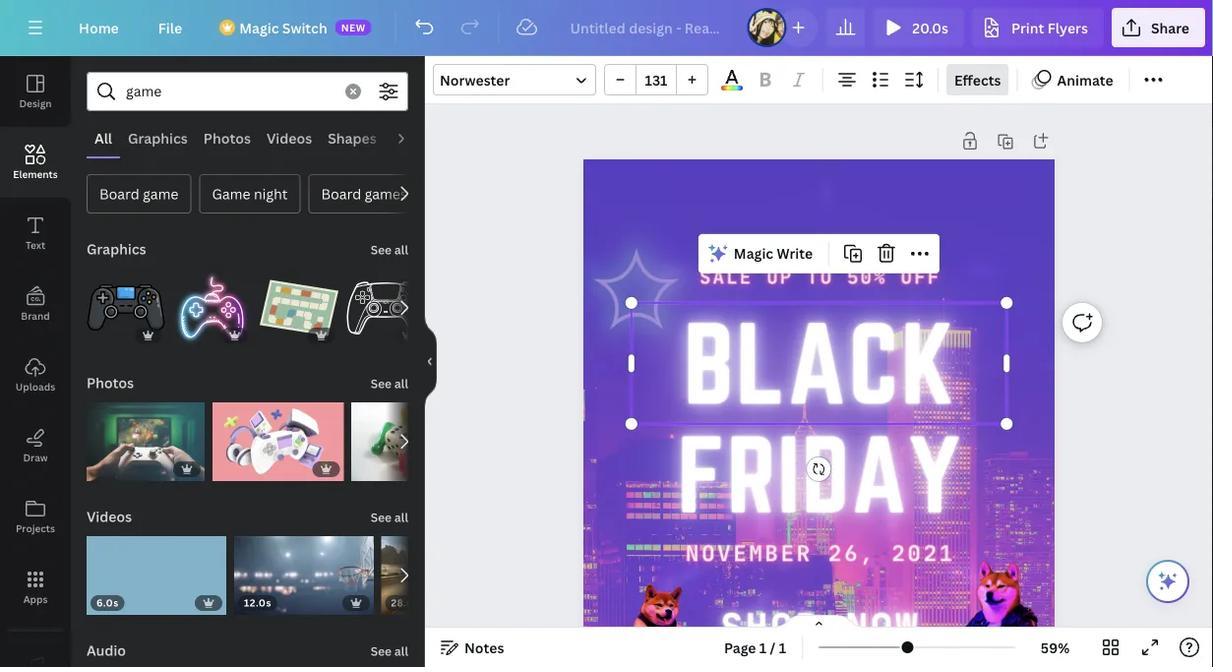 Task type: describe. For each thing, give the bounding box(es) containing it.
to
[[807, 266, 834, 289]]

new
[[341, 21, 366, 34]]

1 vertical spatial audio
[[87, 641, 126, 660]]

print flyers button
[[973, 8, 1105, 47]]

show pages image
[[772, 614, 867, 630]]

design
[[19, 96, 52, 110]]

up
[[767, 266, 794, 289]]

1 horizontal spatial audio
[[393, 128, 432, 147]]

brand button
[[0, 269, 71, 340]]

– – number field
[[643, 70, 670, 89]]

6.0s
[[96, 597, 119, 610]]

november
[[686, 540, 813, 567]]

shapes
[[328, 128, 377, 147]]

1 vertical spatial graphics
[[87, 240, 146, 258]]

effects button
[[947, 64, 1010, 95]]

animate button
[[1026, 64, 1122, 95]]

/
[[770, 638, 776, 657]]

26,
[[829, 540, 876, 567]]

shop
[[721, 604, 821, 649]]

game night button
[[199, 174, 301, 214]]

59%
[[1041, 638, 1070, 657]]

0 vertical spatial videos
[[267, 128, 312, 147]]

1 1 from the left
[[760, 638, 767, 657]]

side panel tab list
[[0, 56, 71, 668]]

0 vertical spatial graphics
[[128, 128, 188, 147]]

1 vertical spatial audio button
[[85, 631, 128, 668]]

all for videos
[[395, 509, 409, 526]]

print
[[1012, 18, 1045, 37]]

share button
[[1112, 8, 1206, 47]]

see all for videos
[[371, 509, 409, 526]]

game
[[143, 185, 179, 203]]

0 vertical spatial graphics button
[[120, 119, 196, 157]]

see all for photos
[[371, 376, 409, 392]]

board game button
[[87, 174, 191, 214]]

colorful video game controller, headphones and game consoles image
[[213, 403, 344, 481]]

november 26, 2021
[[686, 540, 956, 567]]

see all for audio
[[371, 643, 409, 660]]

board map game image
[[260, 269, 339, 348]]

28.0s group
[[382, 537, 521, 615]]

1 horizontal spatial photos button
[[196, 119, 259, 157]]

games
[[365, 185, 408, 203]]

home
[[79, 18, 119, 37]]

all
[[95, 128, 112, 147]]

share
[[1152, 18, 1190, 37]]

Search elements search field
[[126, 73, 334, 110]]

all for photos
[[395, 376, 409, 392]]

20.0s
[[913, 18, 949, 37]]

apps
[[23, 593, 48, 606]]

0 vertical spatial videos button
[[259, 119, 320, 157]]

night
[[254, 185, 288, 203]]

0 vertical spatial photos
[[204, 128, 251, 147]]

see all button for graphics
[[369, 229, 411, 269]]

black
[[684, 303, 957, 424]]

draw button
[[0, 411, 71, 481]]

friday
[[678, 418, 963, 532]]

12.0s
[[244, 597, 271, 610]]



Task type: locate. For each thing, give the bounding box(es) containing it.
1
[[760, 638, 767, 657], [779, 638, 787, 657]]

notes
[[465, 638, 505, 657]]

20.0s button
[[874, 8, 965, 47]]

59% button
[[1024, 632, 1088, 664]]

uploads
[[16, 380, 55, 393]]

board games button
[[309, 174, 420, 214]]

elements button
[[0, 127, 71, 198]]

graphics button down board game
[[85, 229, 148, 269]]

draw
[[23, 451, 48, 464]]

0 vertical spatial audio
[[393, 128, 432, 147]]

1 board from the left
[[99, 185, 140, 203]]

magic left switch
[[239, 18, 279, 37]]

see all down games
[[371, 242, 409, 258]]

1 horizontal spatial 1
[[779, 638, 787, 657]]

game night
[[212, 185, 288, 203]]

4 see from the top
[[371, 643, 392, 660]]

shop now
[[721, 604, 921, 649]]

magic write
[[734, 245, 813, 263]]

photos down search elements search box
[[204, 128, 251, 147]]

videos
[[267, 128, 312, 147], [87, 508, 132, 526]]

2 see all from the top
[[371, 376, 409, 392]]

photos button down search elements search box
[[196, 119, 259, 157]]

all down 28.0s
[[395, 643, 409, 660]]

page
[[725, 638, 757, 657]]

videos button up night
[[259, 119, 320, 157]]

sale up to 50% off
[[700, 266, 942, 289]]

magic switch
[[239, 18, 328, 37]]

text
[[25, 238, 45, 252]]

see all button down games
[[369, 229, 411, 269]]

see all down 28.0s
[[371, 643, 409, 660]]

2 1 from the left
[[779, 638, 787, 657]]

0 horizontal spatial photos
[[87, 374, 134, 392]]

switch
[[282, 18, 328, 37]]

see all
[[371, 242, 409, 258], [371, 376, 409, 392], [371, 509, 409, 526], [371, 643, 409, 660]]

shapes button
[[320, 119, 385, 157]]

audio
[[393, 128, 432, 147], [87, 641, 126, 660]]

audio button down 6.0s
[[85, 631, 128, 668]]

1 left /
[[760, 638, 767, 657]]

2021
[[892, 540, 956, 567]]

1 vertical spatial photos button
[[85, 363, 136, 403]]

see all button for photos
[[369, 363, 411, 403]]

0 horizontal spatial magic
[[239, 18, 279, 37]]

magic write button
[[703, 238, 821, 270]]

see all for graphics
[[371, 242, 409, 258]]

see all button left 'hide' image at the left of the page
[[369, 363, 411, 403]]

see down gaming pieces image at the left of the page
[[371, 509, 392, 526]]

see for videos
[[371, 509, 392, 526]]

uploads button
[[0, 340, 71, 411]]

0 horizontal spatial board
[[99, 185, 140, 203]]

see all down gaming pieces image at the left of the page
[[371, 509, 409, 526]]

2 all from the top
[[395, 376, 409, 392]]

magic up up
[[734, 245, 774, 263]]

photos
[[204, 128, 251, 147], [87, 374, 134, 392]]

all left 'hide' image at the left of the page
[[395, 376, 409, 392]]

board games
[[321, 185, 408, 203]]

board for board games
[[321, 185, 362, 203]]

all for audio
[[395, 643, 409, 660]]

all
[[395, 242, 409, 258], [395, 376, 409, 392], [395, 509, 409, 526], [395, 643, 409, 660]]

see left 'hide' image at the left of the page
[[371, 376, 392, 392]]

audio button right shapes at the top of page
[[385, 119, 440, 157]]

apps button
[[0, 552, 71, 623]]

notes button
[[433, 632, 512, 664]]

Design title text field
[[555, 8, 740, 47]]

game
[[212, 185, 251, 203]]

2 see from the top
[[371, 376, 392, 392]]

flyers
[[1048, 18, 1089, 37]]

1 horizontal spatial videos
[[267, 128, 312, 147]]

1 vertical spatial photos
[[87, 374, 134, 392]]

canva assistant image
[[1157, 570, 1180, 594]]

videos button
[[259, 119, 320, 157], [85, 497, 134, 537]]

group
[[605, 64, 709, 95], [87, 257, 165, 348], [173, 257, 252, 348], [260, 269, 339, 348], [347, 269, 425, 348], [87, 391, 205, 481], [213, 391, 344, 481], [352, 403, 457, 481]]

graphics button
[[120, 119, 196, 157], [85, 229, 148, 269]]

norwester button
[[433, 64, 597, 95]]

4 see all from the top
[[371, 643, 409, 660]]

videos button right the projects button
[[85, 497, 134, 537]]

all button
[[87, 119, 120, 157]]

1 all from the top
[[395, 242, 409, 258]]

gaming pieces image
[[352, 403, 457, 481]]

all for graphics
[[395, 242, 409, 258]]

magic for magic write
[[734, 245, 774, 263]]

see all button down 28.0s
[[369, 631, 411, 668]]

video game console icon image
[[87, 269, 165, 348]]

0 horizontal spatial audio button
[[85, 631, 128, 668]]

3 all from the top
[[395, 509, 409, 526]]

sale
[[700, 266, 754, 289]]

see for audio
[[371, 643, 392, 660]]

projects
[[16, 522, 55, 535]]

1 see all from the top
[[371, 242, 409, 258]]

1 vertical spatial magic
[[734, 245, 774, 263]]

videos up night
[[267, 128, 312, 147]]

see all button down gaming pieces image at the left of the page
[[369, 497, 411, 537]]

see
[[371, 242, 392, 258], [371, 376, 392, 392], [371, 509, 392, 526], [371, 643, 392, 660]]

write
[[777, 245, 813, 263]]

brand
[[21, 309, 50, 322]]

home link
[[63, 8, 135, 47]]

now
[[846, 604, 921, 649]]

photos up person playing video game with controller image
[[87, 374, 134, 392]]

set of game neon image
[[173, 269, 252, 348]]

0 horizontal spatial videos button
[[85, 497, 134, 537]]

see down games
[[371, 242, 392, 258]]

audio button
[[385, 119, 440, 157], [85, 631, 128, 668]]

50%
[[848, 266, 888, 289]]

0 vertical spatial photos button
[[196, 119, 259, 157]]

all down gaming pieces image at the left of the page
[[395, 509, 409, 526]]

1 vertical spatial videos button
[[85, 497, 134, 537]]

0 horizontal spatial 1
[[760, 638, 767, 657]]

magic
[[239, 18, 279, 37], [734, 245, 774, 263]]

animate
[[1058, 70, 1114, 89]]

board game
[[99, 185, 179, 203]]

magic for magic switch
[[239, 18, 279, 37]]

graphics right the all
[[128, 128, 188, 147]]

file
[[158, 18, 182, 37]]

1 see from the top
[[371, 242, 392, 258]]

norwester
[[440, 70, 510, 89]]

board
[[99, 185, 140, 203], [321, 185, 362, 203]]

all down games
[[395, 242, 409, 258]]

0 horizontal spatial videos
[[87, 508, 132, 526]]

videos right the projects button
[[87, 508, 132, 526]]

1 horizontal spatial photos
[[204, 128, 251, 147]]

see all button for videos
[[369, 497, 411, 537]]

color range image
[[722, 86, 743, 91]]

graphics
[[128, 128, 188, 147], [87, 240, 146, 258]]

1 horizontal spatial audio button
[[385, 119, 440, 157]]

2 board from the left
[[321, 185, 362, 203]]

see all left 'hide' image at the left of the page
[[371, 376, 409, 392]]

3 see all from the top
[[371, 509, 409, 526]]

see all button
[[369, 229, 411, 269], [369, 363, 411, 403], [369, 497, 411, 537], [369, 631, 411, 668]]

see for photos
[[371, 376, 392, 392]]

3 see from the top
[[371, 509, 392, 526]]

1 right /
[[779, 638, 787, 657]]

board for board game
[[99, 185, 140, 203]]

see for graphics
[[371, 242, 392, 258]]

print flyers
[[1012, 18, 1089, 37]]

6.0s group
[[87, 525, 226, 615]]

4 all from the top
[[395, 643, 409, 660]]

projects button
[[0, 481, 71, 552]]

1 horizontal spatial board
[[321, 185, 362, 203]]

page 1 / 1
[[725, 638, 787, 657]]

graphics down board game
[[87, 240, 146, 258]]

graphics button right the all
[[120, 119, 196, 157]]

photos button
[[196, 119, 259, 157], [85, 363, 136, 403]]

magic inside button
[[734, 245, 774, 263]]

3 see all button from the top
[[369, 497, 411, 537]]

person playing video game with controller image
[[87, 403, 205, 481]]

0 vertical spatial magic
[[239, 18, 279, 37]]

text button
[[0, 198, 71, 269]]

12.0s group
[[234, 525, 374, 615]]

1 see all button from the top
[[369, 229, 411, 269]]

1 horizontal spatial videos button
[[259, 119, 320, 157]]

file button
[[143, 8, 198, 47]]

28.0s
[[391, 597, 420, 610]]

0 horizontal spatial photos button
[[85, 363, 136, 403]]

see all button for audio
[[369, 631, 411, 668]]

board left games
[[321, 185, 362, 203]]

hide image
[[424, 315, 437, 409]]

2 see all button from the top
[[369, 363, 411, 403]]

1 vertical spatial videos
[[87, 508, 132, 526]]

design button
[[0, 56, 71, 127]]

off
[[901, 266, 942, 289]]

elements
[[13, 167, 58, 181]]

photos button right uploads
[[85, 363, 136, 403]]

1 horizontal spatial magic
[[734, 245, 774, 263]]

effects
[[955, 70, 1002, 89]]

1 vertical spatial graphics button
[[85, 229, 148, 269]]

audio right shapes at the top of page
[[393, 128, 432, 147]]

board left game
[[99, 185, 140, 203]]

see down 28.0s
[[371, 643, 392, 660]]

audio down 6.0s
[[87, 641, 126, 660]]

4 see all button from the top
[[369, 631, 411, 668]]

0 vertical spatial audio button
[[385, 119, 440, 157]]

magic inside main menu bar
[[239, 18, 279, 37]]

main menu bar
[[0, 0, 1214, 56]]

0 horizontal spatial audio
[[87, 641, 126, 660]]



Task type: vqa. For each thing, say whether or not it's contained in the screenshot.
Photos's See all button
yes



